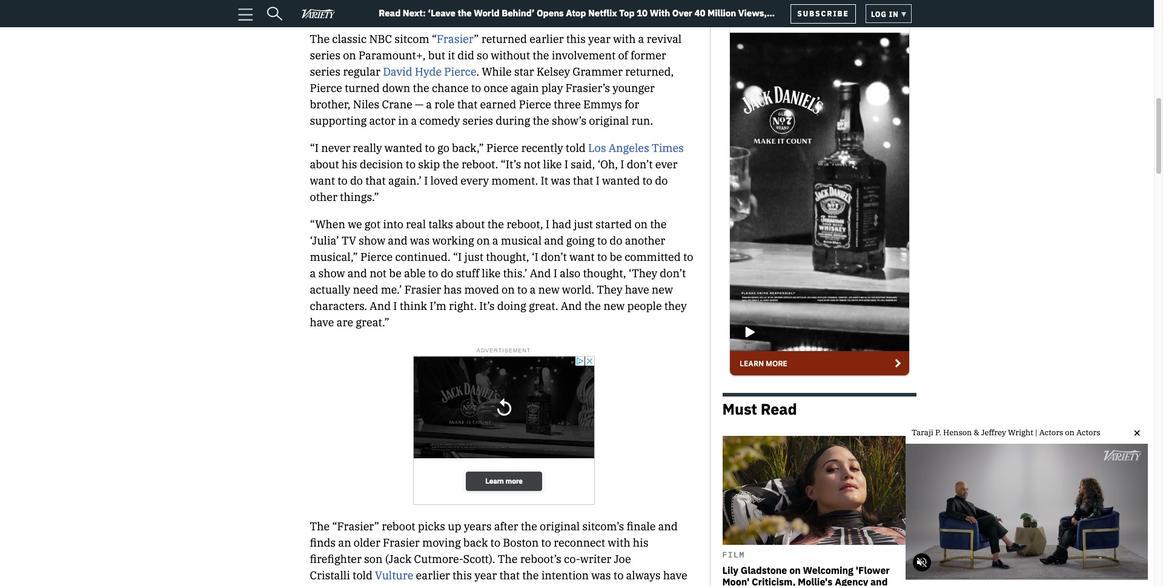 Task type: vqa. For each thing, say whether or not it's contained in the screenshot.
information
no



Task type: locate. For each thing, give the bounding box(es) containing it.
i down 'oh,
[[596, 174, 600, 188]]

0 horizontal spatial new
[[538, 283, 560, 297]]

and down into
[[388, 234, 407, 248]]

pierce up the brother,
[[310, 81, 342, 95]]

1 horizontal spatial wanted
[[602, 174, 640, 188]]

in down 'crane'
[[398, 114, 409, 128]]

but down scott).
[[475, 585, 492, 586]]

1 vertical spatial his
[[633, 536, 648, 550]]

three
[[554, 97, 581, 111]]

pierce
[[444, 65, 476, 79], [310, 81, 342, 95], [519, 97, 551, 111], [486, 141, 519, 155], [360, 250, 393, 264]]

0 vertical spatial niles
[[353, 97, 379, 111]]

2 vertical spatial was
[[591, 569, 611, 583]]

0 vertical spatial just
[[574, 217, 593, 231]]

pierce inside "i never really wanted to go back," pierce recently told los angeles times about his decision to skip the reboot. "it's not like i said, 'oh, i don't ever want to do that again.' i loved every moment. it was that i wanted to do other things."
[[486, 141, 519, 155]]

pierce down again on the left top of the page
[[519, 97, 551, 111]]

0 vertical spatial want
[[310, 174, 335, 188]]

1 horizontal spatial in
[[889, 10, 899, 19]]

the left the classic at the top
[[310, 32, 330, 46]]

right.
[[449, 299, 477, 313]]

but inside earlier this year that the intention was to always have frasier and niles back together, but that became impossible when pierc
[[475, 585, 492, 586]]

0 vertical spatial series
[[310, 48, 340, 62]]

former
[[631, 48, 666, 62]]

2 vertical spatial series
[[463, 114, 493, 128]]

1 horizontal spatial his
[[633, 536, 648, 550]]

the "frasier" reboot picks up years after the original sitcom's finale and finds an older frasier moving back to boston to reconnect with his firefighter son (jack cutmore-scott). the reboot's co-writer joe cristalli told
[[310, 520, 678, 583]]

to down joe
[[614, 569, 624, 583]]

they
[[664, 299, 687, 313]]

0 vertical spatial back
[[463, 536, 488, 550]]

was inside earlier this year that the intention was to always have frasier and niles back together, but that became impossible when pierc
[[591, 569, 611, 583]]

thought, up they
[[583, 266, 626, 280]]

things."
[[340, 190, 379, 204]]

to up they
[[597, 250, 607, 264]]

"when
[[310, 217, 345, 231]]

continued.
[[395, 250, 450, 264]]

1 vertical spatial this
[[453, 569, 472, 583]]

grammer
[[573, 65, 623, 79]]

taraji
[[912, 428, 933, 438]]

0 vertical spatial his
[[342, 157, 357, 171]]

0 horizontal spatial about
[[310, 157, 339, 171]]

0 horizontal spatial show
[[318, 266, 345, 280]]

criticism,
[[752, 576, 796, 586]]

the up boston
[[521, 520, 537, 534]]

0 horizontal spatial back
[[400, 585, 425, 586]]

and
[[388, 234, 407, 248], [544, 234, 564, 248], [348, 266, 367, 280], [658, 520, 678, 534], [349, 585, 369, 586]]

0 horizontal spatial in
[[398, 114, 409, 128]]

this up together,
[[453, 569, 472, 583]]

and down "had"
[[544, 234, 564, 248]]

on down film link
[[789, 565, 801, 577]]

0 vertical spatial about
[[310, 157, 339, 171]]

into
[[383, 217, 403, 231]]

want up other
[[310, 174, 335, 188]]

have down the 'they
[[625, 283, 649, 297]]

0 horizontal spatial just
[[464, 250, 484, 264]]

1 vertical spatial like
[[482, 266, 501, 280]]

that left the became
[[494, 585, 515, 586]]

&
[[974, 428, 979, 438]]

just up stuff at top left
[[464, 250, 484, 264]]

niles
[[353, 97, 379, 111], [371, 585, 398, 586]]

0 vertical spatial year
[[588, 32, 611, 46]]

i
[[564, 157, 568, 171], [621, 157, 624, 171], [424, 174, 428, 188], [596, 174, 600, 188], [546, 217, 549, 231], [554, 266, 557, 280], [393, 299, 397, 313]]

1 vertical spatial not
[[370, 266, 387, 280]]

0 vertical spatial "i
[[310, 141, 319, 155]]

0 horizontal spatial actors
[[1039, 428, 1063, 438]]

don't right "'i"
[[541, 250, 567, 264]]

0 vertical spatial be
[[610, 250, 622, 264]]

2 vertical spatial the
[[498, 553, 518, 566]]

frasier link
[[437, 32, 474, 46]]

about inside "i never really wanted to go back," pierce recently told los angeles times about his decision to skip the reboot. "it's not like i said, 'oh, i don't ever want to do that again.' i loved every moment. it was that i wanted to do other things."
[[310, 157, 339, 171]]

"i inside "i never really wanted to go back," pierce recently told los angeles times about his decision to skip the reboot. "it's not like i said, 'oh, i don't ever want to do that again.' i loved every moment. it was that i wanted to do other things."
[[310, 141, 319, 155]]

read next: 'leave the world behind' opens atop netflix top 10 with over 40 million views, 'obliterated' leads english-language tv
[[374, 7, 767, 31]]

the down world.
[[584, 299, 601, 313]]

0 vertical spatial have
[[625, 283, 649, 297]]

and inside the "frasier" reboot picks up years after the original sitcom's finale and finds an older frasier moving back to boston to reconnect with his firefighter son (jack cutmore-scott). the reboot's co-writer joe cristalli told
[[658, 520, 678, 534]]

without
[[491, 48, 530, 62]]

a up great.
[[530, 283, 536, 297]]

the inside the "frasier" reboot picks up years after the original sitcom's finale and finds an older frasier moving back to boston to reconnect with his firefighter son (jack cutmore-scott). the reboot's co-writer joe cristalli told
[[521, 520, 537, 534]]

read up 'obliterated'
[[379, 7, 401, 19]]

have right always
[[663, 569, 687, 583]]

to down los angeles times link at the top right of page
[[642, 174, 652, 188]]

subscribe
[[797, 9, 849, 18]]

older
[[354, 536, 380, 550]]

have left are
[[310, 315, 334, 329]]

year up involvement
[[588, 32, 611, 46]]

year down scott).
[[474, 569, 497, 583]]

moment.
[[491, 174, 538, 188]]

earlier down "cutmore-"
[[416, 569, 450, 583]]

0 horizontal spatial wanted
[[385, 141, 422, 155]]

back inside earlier this year that the intention was to always have frasier and niles back together, but that became impossible when pierc
[[400, 585, 425, 586]]

1 horizontal spatial want
[[569, 250, 595, 264]]

i'm
[[430, 299, 446, 313]]

0 horizontal spatial not
[[370, 266, 387, 280]]

a inside " returned earlier this year with a revival series on paramount+, but it did so without the involvement of former series regular
[[638, 32, 644, 46]]

2 actors from the left
[[1076, 428, 1100, 438]]

don't down los angeles times link at the top right of page
[[627, 157, 653, 171]]

2 horizontal spatial have
[[663, 569, 687, 583]]

moved
[[464, 283, 499, 297]]

1 vertical spatial wanted
[[602, 174, 640, 188]]

on down the classic at the top
[[343, 48, 356, 62]]

read next: 'leave the world behind' opens atop netflix top 10 with over 40 million views, 'obliterated' leads english-language tv link
[[374, 7, 791, 31]]

0 horizontal spatial his
[[342, 157, 357, 171]]

frasier down able
[[404, 283, 441, 297]]

on
[[343, 48, 356, 62], [634, 217, 648, 231], [477, 234, 490, 248], [502, 283, 515, 297], [1065, 428, 1075, 438], [789, 565, 801, 577]]

1 vertical spatial in
[[398, 114, 409, 128]]

has
[[444, 283, 462, 297]]

with inside " returned earlier this year with a revival series on paramount+, but it did so without the involvement of former series regular
[[613, 32, 636, 46]]

0 horizontal spatial thought,
[[486, 250, 529, 264]]

want down going
[[569, 250, 595, 264]]

film link
[[722, 545, 916, 563]]

1 horizontal spatial year
[[588, 32, 611, 46]]

wanted down 'oh,
[[602, 174, 640, 188]]

world.
[[562, 283, 594, 297]]

40
[[695, 7, 705, 19]]

0 horizontal spatial year
[[474, 569, 497, 583]]

series down the classic at the top
[[310, 48, 340, 62]]

0 horizontal spatial read
[[379, 7, 401, 19]]

atop
[[566, 7, 586, 19]]

back down years
[[463, 536, 488, 550]]

was right it
[[551, 174, 570, 188]]

read
[[379, 7, 401, 19], [761, 399, 797, 419]]

0 vertical spatial in
[[889, 10, 899, 19]]

0 vertical spatial original
[[589, 114, 629, 128]]

and
[[530, 266, 551, 280], [370, 299, 391, 313], [561, 299, 582, 313]]

be up the me.'
[[389, 266, 402, 280]]

about inside the "when we got into real talks about the reboot, i had just started on the 'julia' tv show and was working on a musical and going to do another musical," pierce continued. "i just thought, 'i don't want to be committed to a show and not be able to do stuff like this.' and i also thought, 'they don't actually need me.' frasier has moved on to a new world. they have new characters. and i think i'm right. it's doing great. and the new people they have are great."
[[456, 217, 485, 231]]

1 horizontal spatial have
[[625, 283, 649, 297]]

read inside the read next: 'leave the world behind' opens atop netflix top 10 with over 40 million views, 'obliterated' leads english-language tv
[[379, 7, 401, 19]]

1 vertical spatial earlier
[[416, 569, 450, 583]]

pierce up "it's
[[486, 141, 519, 155]]

0 horizontal spatial earlier
[[416, 569, 450, 583]]

1 horizontal spatial not
[[524, 157, 541, 171]]

'obliterated'
[[374, 20, 428, 31]]

musical
[[501, 234, 542, 248]]

to down .
[[471, 81, 481, 95]]

the up kelsey
[[533, 48, 549, 62]]

this up involvement
[[566, 32, 586, 46]]

1 horizontal spatial don't
[[627, 157, 653, 171]]

los
[[588, 141, 606, 155]]

want inside "i never really wanted to go back," pierce recently told los angeles times about his decision to skip the reboot. "it's not like i said, 'oh, i don't ever want to do that again.' i loved every moment. it was that i wanted to do other things."
[[310, 174, 335, 188]]

the up finds on the left bottom of page
[[310, 520, 330, 534]]

original down emmys
[[589, 114, 629, 128]]

1 horizontal spatial like
[[543, 157, 562, 171]]

the for the "frasier" reboot picks up years after the original sitcom's finale and finds an older frasier moving back to boston to reconnect with his firefighter son (jack cutmore-scott). the reboot's co-writer joe cristalli told
[[310, 520, 330, 534]]

"i inside the "when we got into real talks about the reboot, i had just started on the 'julia' tv show and was working on a musical and going to do another musical," pierce continued. "i just thought, 'i don't want to be committed to a show and not be able to do stuff like this.' and i also thought, 'they don't actually need me.' frasier has moved on to a new world. they have new characters. and i think i'm right. it's doing great. and the new people they have are great."
[[453, 250, 462, 264]]

welcoming
[[803, 565, 854, 577]]

not up need
[[370, 266, 387, 280]]

frasier
[[437, 32, 474, 46], [404, 283, 441, 297], [383, 536, 420, 550], [310, 585, 347, 586]]

became
[[517, 585, 557, 586]]

film
[[722, 550, 745, 560]]

revival
[[647, 32, 682, 46]]

younger
[[613, 81, 655, 95]]

the up "—"
[[413, 81, 429, 95]]

his down finale
[[633, 536, 648, 550]]

have
[[625, 283, 649, 297], [310, 315, 334, 329], [663, 569, 687, 583]]

2 horizontal spatial was
[[591, 569, 611, 583]]

his inside the "frasier" reboot picks up years after the original sitcom's finale and finds an older frasier moving back to boston to reconnect with his firefighter son (jack cutmore-scott). the reboot's co-writer joe cristalli told
[[633, 536, 648, 550]]

times
[[652, 141, 684, 155]]

original up "reconnect"
[[540, 520, 580, 534]]

niles down vulture link
[[371, 585, 398, 586]]

new up great.
[[538, 283, 560, 297]]

another
[[625, 234, 665, 248]]

david hyde pierce link
[[383, 65, 476, 79]]

over
[[672, 7, 692, 19]]

1 vertical spatial have
[[310, 315, 334, 329]]

1 vertical spatial was
[[410, 234, 430, 248]]

0 horizontal spatial want
[[310, 174, 335, 188]]

in right log
[[889, 10, 899, 19]]

series up the brother,
[[310, 65, 340, 79]]

top
[[619, 7, 635, 19]]

1 vertical spatial show
[[318, 266, 345, 280]]

his down 'never'
[[342, 157, 357, 171]]

1 horizontal spatial advertisement region
[[728, 0, 910, 383]]

0 horizontal spatial be
[[389, 266, 402, 280]]

"i down working
[[453, 250, 462, 264]]

1 horizontal spatial about
[[456, 217, 485, 231]]

to inside earlier this year that the intention was to always have frasier and niles back together, but that became impossible when pierc
[[614, 569, 624, 583]]

the up the became
[[522, 569, 539, 583]]

don't down committed
[[660, 266, 686, 280]]

a up former
[[638, 32, 644, 46]]

earlier inside " returned earlier this year with a revival series on paramount+, but it did so without the involvement of former series regular
[[530, 32, 564, 46]]

not down recently
[[524, 157, 541, 171]]

0 horizontal spatial this
[[453, 569, 472, 583]]

back,"
[[452, 141, 484, 155]]

a left musical
[[492, 234, 498, 248]]

10
[[637, 7, 648, 19]]

1 vertical spatial don't
[[541, 250, 567, 264]]

on right working
[[477, 234, 490, 248]]

about up working
[[456, 217, 485, 231]]

0 vertical spatial earlier
[[530, 32, 564, 46]]

the up loved
[[443, 157, 459, 171]]

just
[[574, 217, 593, 231], [464, 250, 484, 264]]

los angeles times link
[[588, 141, 684, 155]]

and down the cristalli told
[[349, 585, 369, 586]]

go
[[437, 141, 449, 155]]

reboot
[[382, 520, 415, 534]]

tv down opens
[[535, 20, 547, 31]]

the up recently
[[533, 114, 549, 128]]

boston
[[503, 536, 539, 550]]

frasier down the cristalli told
[[310, 585, 347, 586]]

with up joe
[[608, 536, 630, 550]]

'leave
[[428, 7, 456, 19]]

1 horizontal spatial original
[[589, 114, 629, 128]]

show down got
[[359, 234, 385, 248]]

1 horizontal spatial tv
[[535, 20, 547, 31]]

actors right |
[[1039, 428, 1063, 438]]

with up of
[[613, 32, 636, 46]]

frasier inside earlier this year that the intention was to always have frasier and niles back together, but that became impossible when pierc
[[310, 585, 347, 586]]

down
[[382, 81, 410, 95]]

1 vertical spatial want
[[569, 250, 595, 264]]

1 vertical spatial year
[[474, 569, 497, 583]]

1 horizontal spatial new
[[603, 299, 625, 313]]

0 vertical spatial like
[[543, 157, 562, 171]]

0 vertical spatial don't
[[627, 157, 653, 171]]

year
[[588, 32, 611, 46], [474, 569, 497, 583]]

series inside . while star kelsey grammer returned, pierce turned down the chance to once again play frasier's younger brother, niles crane — a role that earned pierce three emmys for supporting actor in a comedy series during the show's original run.
[[463, 114, 493, 128]]

1 horizontal spatial was
[[551, 174, 570, 188]]

the up earlier this year that the intention was to always have frasier and niles back together, but that became impossible when pierc
[[498, 553, 518, 566]]

show's
[[552, 114, 586, 128]]

like up moved
[[482, 266, 501, 280]]

have inside earlier this year that the intention was to always have frasier and niles back together, but that became impossible when pierc
[[663, 569, 687, 583]]

about
[[310, 157, 339, 171], [456, 217, 485, 231]]

'oh,
[[598, 157, 618, 171]]

2 vertical spatial have
[[663, 569, 687, 583]]

in inside . while star kelsey grammer returned, pierce turned down the chance to once again play frasier's younger brother, niles crane — a role that earned pierce three emmys for supporting actor in a comedy series during the show's original run.
[[398, 114, 409, 128]]

like up it
[[543, 157, 562, 171]]

0 vertical spatial but
[[428, 48, 445, 62]]

and down "'i"
[[530, 266, 551, 280]]

"i left 'never'
[[310, 141, 319, 155]]

0 horizontal spatial tv
[[342, 234, 356, 248]]

back down vulture link
[[400, 585, 425, 586]]

frasier down reboot
[[383, 536, 420, 550]]

pierce inside the "when we got into real talks about the reboot, i had just started on the 'julia' tv show and was working on a musical and going to do another musical," pierce continued. "i just thought, 'i don't want to be committed to a show and not be able to do stuff like this.' and i also thought, 'they don't actually need me.' frasier has moved on to a new world. they have new characters. and i think i'm right. it's doing great. and the new people they have are great."
[[360, 250, 393, 264]]

to right able
[[428, 266, 438, 280]]

1 horizontal spatial but
[[475, 585, 492, 586]]

1 horizontal spatial earlier
[[530, 32, 564, 46]]

don't
[[627, 157, 653, 171], [541, 250, 567, 264], [660, 266, 686, 280]]

0 horizontal spatial "i
[[310, 141, 319, 155]]

wanted
[[385, 141, 422, 155], [602, 174, 640, 188]]

lily gladstone variety power of women image
[[722, 436, 916, 545]]

that inside . while star kelsey grammer returned, pierce turned down the chance to once again play frasier's younger brother, niles crane — a role that earned pierce three emmys for supporting actor in a comedy series during the show's original run.
[[457, 97, 478, 111]]

actors
[[1039, 428, 1063, 438], [1076, 428, 1100, 438]]

1 vertical spatial the
[[310, 520, 330, 534]]

1 vertical spatial just
[[464, 250, 484, 264]]

0 horizontal spatial have
[[310, 315, 334, 329]]

think
[[400, 299, 427, 313]]

1 horizontal spatial "i
[[453, 250, 462, 264]]

0 vertical spatial this
[[566, 32, 586, 46]]

up
[[448, 520, 461, 534]]

show up actually
[[318, 266, 345, 280]]

the inside "i never really wanted to go back," pierce recently told los angeles times about his decision to skip the reboot. "it's not like i said, 'oh, i don't ever want to do that again.' i loved every moment. it was that i wanted to do other things."
[[443, 157, 459, 171]]

connatix video player application
[[906, 444, 1148, 580]]

1 vertical spatial "i
[[453, 250, 462, 264]]

0 vertical spatial wanted
[[385, 141, 422, 155]]

the inside the read next: 'leave the world behind' opens atop netflix top 10 with over 40 million views, 'obliterated' leads english-language tv
[[458, 7, 472, 19]]

1 vertical spatial be
[[389, 266, 402, 280]]

0 horizontal spatial was
[[410, 234, 430, 248]]

the up english-
[[458, 7, 472, 19]]

said,
[[571, 157, 595, 171]]

actually
[[310, 283, 350, 297]]

1 vertical spatial original
[[540, 520, 580, 534]]

back inside the "frasier" reboot picks up years after the original sitcom's finale and finds an older frasier moving back to boston to reconnect with his firefighter son (jack cutmore-scott). the reboot's co-writer joe cristalli told
[[463, 536, 488, 550]]

0 vertical spatial the
[[310, 32, 330, 46]]

earlier
[[530, 32, 564, 46], [416, 569, 450, 583]]

i left said,
[[564, 157, 568, 171]]

musical,"
[[310, 250, 358, 264]]

series down earned
[[463, 114, 493, 128]]

1 vertical spatial back
[[400, 585, 425, 586]]

0 horizontal spatial original
[[540, 520, 580, 534]]

"i never really wanted to go back," pierce recently told los angeles times about his decision to skip the reboot. "it's not like i said, 'oh, i don't ever want to do that again.' i loved every moment. it was that i wanted to do other things."
[[310, 141, 684, 204]]

1 horizontal spatial actors
[[1076, 428, 1100, 438]]

1 vertical spatial read
[[761, 399, 797, 419]]

also
[[560, 266, 581, 280]]

0 vertical spatial with
[[613, 32, 636, 46]]

1 vertical spatial tv
[[342, 234, 356, 248]]

actors left ×
[[1076, 428, 1100, 438]]

the for the classic nbc sitcom " frasier
[[310, 32, 330, 46]]

a down "—"
[[411, 114, 417, 128]]

advertisement region
[[728, 0, 910, 383], [413, 356, 595, 508]]

2 horizontal spatial don't
[[660, 266, 686, 280]]

read right must in the right of the page
[[761, 399, 797, 419]]

reboot's
[[520, 553, 561, 566]]

a
[[638, 32, 644, 46], [426, 97, 432, 111], [411, 114, 417, 128], [492, 234, 498, 248], [310, 266, 316, 280], [530, 283, 536, 297]]

0 vertical spatial tv
[[535, 20, 547, 31]]

tv
[[535, 20, 547, 31], [342, 234, 356, 248]]

"i
[[310, 141, 319, 155], [453, 250, 462, 264]]

are
[[337, 315, 353, 329]]

stuff
[[456, 266, 479, 280]]

0 horizontal spatial don't
[[541, 250, 567, 264]]

to up again.' on the top left of page
[[406, 157, 416, 171]]



Task type: describe. For each thing, give the bounding box(es) containing it.
the inside earlier this year that the intention was to always have frasier and niles back together, but that became impossible when pierc
[[522, 569, 539, 583]]

vulture link
[[375, 569, 413, 583]]

frasier's
[[566, 81, 610, 95]]

"frasier"
[[332, 520, 379, 534]]

to inside . while star kelsey grammer returned, pierce turned down the chance to once again play frasier's younger brother, niles crane — a role that earned pierce three emmys for supporting actor in a comedy series during the show's original run.
[[471, 81, 481, 95]]

but inside " returned earlier this year with a revival series on paramount+, but it did so without the involvement of former series regular
[[428, 48, 445, 62]]

earned
[[480, 97, 516, 111]]

great.
[[529, 299, 558, 313]]

'flower
[[856, 565, 890, 577]]

brother,
[[310, 97, 351, 111]]

original inside . while star kelsey grammer returned, pierce turned down the chance to once again play frasier's younger brother, niles crane — a role that earned pierce three emmys for supporting actor in a comedy series during the show's original run.
[[589, 114, 629, 128]]

"
[[474, 32, 479, 46]]

×
[[1134, 426, 1140, 439]]

play
[[541, 81, 563, 95]]

star
[[514, 65, 534, 79]]

reboot.
[[462, 157, 498, 171]]

got
[[365, 217, 380, 231]]

like inside "i never really wanted to go back," pierce recently told los angeles times about his decision to skip the reboot. "it's not like i said, 'oh, i don't ever want to do that again.' i loved every moment. it was that i wanted to do other things."
[[543, 157, 562, 171]]

niles inside earlier this year that the intention was to always have frasier and niles back together, but that became impossible when pierc
[[371, 585, 398, 586]]

netflix
[[588, 7, 617, 19]]

in inside 'link'
[[889, 10, 899, 19]]

they
[[597, 283, 622, 297]]

involvement
[[552, 48, 616, 62]]

to down this.'
[[517, 283, 527, 297]]

'they
[[629, 266, 657, 280]]

angeles
[[609, 141, 649, 155]]

tv inside the read next: 'leave the world behind' opens atop netflix top 10 with over 40 million views, 'obliterated' leads english-language tv
[[535, 20, 547, 31]]

david hyde pierce
[[383, 65, 476, 79]]

1 actors from the left
[[1039, 428, 1063, 438]]

had
[[552, 217, 571, 231]]

do down ever on the right
[[655, 174, 668, 188]]

not inside "i never really wanted to go back," pierce recently told los angeles times about his decision to skip the reboot. "it's not like i said, 'oh, i don't ever want to do that again.' i loved every moment. it was that i wanted to do other things."
[[524, 157, 541, 171]]

the inside " returned earlier this year with a revival series on paramount+, but it did so without the involvement of former series regular
[[533, 48, 549, 62]]

log in link
[[866, 4, 911, 23]]

firefighter
[[310, 553, 362, 566]]

1 horizontal spatial thought,
[[583, 266, 626, 280]]

a up actually
[[310, 266, 316, 280]]

i left "had"
[[546, 217, 549, 231]]

other
[[310, 190, 337, 204]]

language
[[492, 20, 533, 31]]

taraji p. henson & jeffrey wright | actors on actors
[[912, 428, 1100, 438]]

2 horizontal spatial and
[[561, 299, 582, 313]]

during
[[496, 114, 530, 128]]

that down decision
[[365, 174, 386, 188]]

that up the became
[[499, 569, 520, 583]]

1 horizontal spatial and
[[530, 266, 551, 280]]

the left reboot,
[[487, 217, 504, 231]]

for
[[625, 97, 639, 111]]

like inside the "when we got into real talks about the reboot, i had just started on the 'julia' tv show and was working on a musical and going to do another musical," pierce continued. "i just thought, 'i don't want to be committed to a show and not be able to do stuff like this.' and i also thought, 'they don't actually need me.' frasier has moved on to a new world. they have new characters. and i think i'm right. it's doing great. and the new people they have are great."
[[482, 266, 501, 280]]

|
[[1035, 428, 1038, 438]]

an
[[338, 536, 351, 550]]

on inside film lily gladstone on welcoming 'flower moon' criticism, mollie's agency an
[[789, 565, 801, 577]]

able
[[404, 266, 426, 280]]

1 horizontal spatial be
[[610, 250, 622, 264]]

working
[[432, 234, 474, 248]]

committed
[[625, 250, 681, 264]]

writer
[[580, 553, 611, 566]]

moon'
[[722, 576, 750, 586]]

million
[[708, 7, 736, 19]]

to right committed
[[683, 250, 693, 264]]

intention
[[541, 569, 589, 583]]

year inside " returned earlier this year with a revival series on paramount+, but it did so without the involvement of former series regular
[[588, 32, 611, 46]]

really
[[353, 141, 382, 155]]

actor
[[369, 114, 396, 128]]

was inside "i never really wanted to go back," pierce recently told los angeles times about his decision to skip the reboot. "it's not like i said, 'oh, i don't ever want to do that again.' i loved every moment. it was that i wanted to do other things."
[[551, 174, 570, 188]]

0 vertical spatial show
[[359, 234, 385, 248]]

always
[[626, 569, 661, 583]]

son
[[364, 553, 383, 566]]

lily gladstone on welcoming 'flower moon' criticism, mollie's agency an link
[[722, 565, 916, 586]]

his inside "i never really wanted to go back," pierce recently told los angeles times about his decision to skip the reboot. "it's not like i said, 'oh, i don't ever want to do that again.' i loved every moment. it was that i wanted to do other things."
[[342, 157, 357, 171]]

never
[[321, 141, 350, 155]]

'julia'
[[310, 234, 339, 248]]

was inside the "when we got into real talks about the reboot, i had just started on the 'julia' tv show and was working on a musical and going to do another musical," pierce continued. "i just thought, 'i don't want to be committed to a show and not be able to do stuff like this.' and i also thought, 'they don't actually need me.' frasier has moved on to a new world. they have new characters. and i think i'm right. it's doing great. and the new people they have are great."
[[410, 234, 430, 248]]

" returned earlier this year with a revival series on paramount+, but it did so without the involvement of former series regular
[[310, 32, 682, 79]]

i down the me.'
[[393, 299, 397, 313]]

original inside the "frasier" reboot picks up years after the original sitcom's finale and finds an older frasier moving back to boston to reconnect with his firefighter son (jack cutmore-scott). the reboot's co-writer joe cristalli told
[[540, 520, 580, 534]]

film lily gladstone on welcoming 'flower moon' criticism, mollie's agency an
[[722, 550, 899, 586]]

it
[[448, 48, 455, 62]]

i right 'oh,
[[621, 157, 624, 171]]

this inside earlier this year that the intention was to always have frasier and niles back together, but that became impossible when pierc
[[453, 569, 472, 583]]

earlier inside earlier this year that the intention was to always have frasier and niles back together, but that became impossible when pierc
[[416, 569, 450, 583]]

cutmore-
[[414, 553, 463, 566]]

not inside the "when we got into real talks about the reboot, i had just started on the 'julia' tv show and was working on a musical and going to do another musical," pierce continued. "i just thought, 'i don't want to be committed to a show and not be able to do stuff like this.' and i also thought, 'they don't actually need me.' frasier has moved on to a new world. they have new characters. and i think i'm right. it's doing great. and the new people they have are great."
[[370, 266, 387, 280]]

frasier inside the "frasier" reboot picks up years after the original sitcom's finale and finds an older frasier moving back to boston to reconnect with his firefighter son (jack cutmore-scott). the reboot's co-writer joe cristalli told
[[383, 536, 420, 550]]

year inside earlier this year that the intention was to always have frasier and niles back together, but that became impossible when pierc
[[474, 569, 497, 583]]

i left also
[[554, 266, 557, 280]]

a right "—"
[[426, 97, 432, 111]]

(jack
[[385, 553, 412, 566]]

started
[[596, 217, 632, 231]]

after
[[494, 520, 518, 534]]

again.'
[[388, 174, 422, 188]]

do up things."
[[350, 174, 363, 188]]

picks
[[418, 520, 445, 534]]

pierce down did
[[444, 65, 476, 79]]

reconnect
[[554, 536, 605, 550]]

"when we got into real talks about the reboot, i had just started on the 'julia' tv show and was working on a musical and going to do another musical," pierce continued. "i just thought, 'i don't want to be committed to a show and not be able to do stuff like this.' and i also thought, 'they don't actually need me.' frasier has moved on to a new world. they have new characters. and i think i'm right. it's doing great. and the new people they have are great."
[[310, 217, 693, 329]]

and inside earlier this year that the intention was to always have frasier and niles back together, but that became impossible when pierc
[[349, 585, 369, 586]]

1 horizontal spatial read
[[761, 399, 797, 419]]

to down started on the top of the page
[[597, 234, 607, 248]]

scott).
[[463, 553, 495, 566]]

that down said,
[[573, 174, 593, 188]]

hyde
[[415, 65, 442, 79]]

to left 'go'
[[425, 141, 435, 155]]

. while star kelsey grammer returned, pierce turned down the chance to once again play frasier's younger brother, niles crane — a role that earned pierce three emmys for supporting actor in a comedy series during the show's original run.
[[310, 65, 674, 128]]

i down skip
[[424, 174, 428, 188]]

behind'
[[502, 7, 535, 19]]

people
[[627, 299, 662, 313]]

the up another
[[650, 217, 667, 231]]

the classic nbc sitcom " frasier
[[310, 32, 474, 46]]

on up doing
[[502, 283, 515, 297]]

"it's
[[501, 157, 521, 171]]

1 vertical spatial series
[[310, 65, 340, 79]]

on right |
[[1065, 428, 1075, 438]]

on inside " returned earlier this year with a revival series on paramount+, but it did so without the involvement of former series regular
[[343, 48, 356, 62]]

2 vertical spatial don't
[[660, 266, 686, 280]]

want inside the "when we got into real talks about the reboot, i had just started on the 'julia' tv show and was working on a musical and going to do another musical," pierce continued. "i just thought, 'i don't want to be committed to a show and not be able to do stuff like this.' and i also thought, 'they don't actually need me.' frasier has moved on to a new world. they have new characters. and i think i'm right. it's doing great. and the new people they have are great."
[[569, 250, 595, 264]]

real
[[406, 217, 426, 231]]

with inside the "frasier" reboot picks up years after the original sitcom's finale and finds an older frasier moving back to boston to reconnect with his firefighter son (jack cutmore-scott). the reboot's co-writer joe cristalli told
[[608, 536, 630, 550]]

supporting
[[310, 114, 367, 128]]

niles inside . while star kelsey grammer returned, pierce turned down the chance to once again play frasier's younger brother, niles crane — a role that earned pierce three emmys for supporting actor in a comedy series during the show's original run.
[[353, 97, 379, 111]]

finds
[[310, 536, 336, 550]]

this inside " returned earlier this year with a revival series on paramount+, but it did so without the involvement of former series regular
[[566, 32, 586, 46]]

.
[[476, 65, 479, 79]]

this.'
[[503, 266, 527, 280]]

do down started on the top of the page
[[610, 234, 622, 248]]

frasier up 'it'
[[437, 32, 474, 46]]

log
[[871, 10, 887, 19]]

tv inside the "when we got into real talks about the reboot, i had just started on the 'julia' tv show and was working on a musical and going to do another musical," pierce continued. "i just thought, 'i don't want to be committed to a show and not be able to do stuff like this.' and i also thought, 'they don't actually need me.' frasier has moved on to a new world. they have new characters. and i think i'm right. it's doing great. and the new people they have are great."
[[342, 234, 356, 248]]

do up has
[[441, 266, 453, 280]]

sitcom's
[[582, 520, 624, 534]]

and up need
[[348, 266, 367, 280]]

jeffrey
[[981, 428, 1006, 438]]

impossible
[[560, 585, 616, 586]]

frasier inside the "when we got into real talks about the reboot, i had just started on the 'julia' tv show and was working on a musical and going to do another musical," pierce continued. "i just thought, 'i don't want to be committed to a show and not be able to do stuff like this.' and i also thought, 'they don't actually need me.' frasier has moved on to a new world. they have new characters. and i think i'm right. it's doing great. and the new people they have are great."
[[404, 283, 441, 297]]

decision
[[360, 157, 403, 171]]

opens
[[537, 7, 564, 19]]

to up reboot's
[[541, 536, 551, 550]]

don't inside "i never really wanted to go back," pierce recently told los angeles times about his decision to skip the reboot. "it's not like i said, 'oh, i don't ever want to do that again.' i loved every moment. it was that i wanted to do other things."
[[627, 157, 653, 171]]

years
[[464, 520, 492, 534]]

0 horizontal spatial and
[[370, 299, 391, 313]]

to up things."
[[338, 174, 348, 188]]

0 horizontal spatial advertisement region
[[413, 356, 595, 508]]

'i
[[532, 250, 538, 264]]

must read
[[722, 399, 797, 419]]

to down after
[[490, 536, 500, 550]]

english-
[[457, 20, 492, 31]]

—
[[415, 97, 424, 111]]

returned,
[[625, 65, 674, 79]]

on up another
[[634, 217, 648, 231]]

log in
[[871, 10, 901, 19]]

it
[[541, 174, 548, 188]]

2 horizontal spatial new
[[652, 283, 673, 297]]

next:
[[403, 7, 426, 19]]

must
[[722, 399, 757, 419]]

role
[[435, 97, 455, 111]]

turned
[[345, 81, 380, 95]]

kelsey
[[537, 65, 570, 79]]



